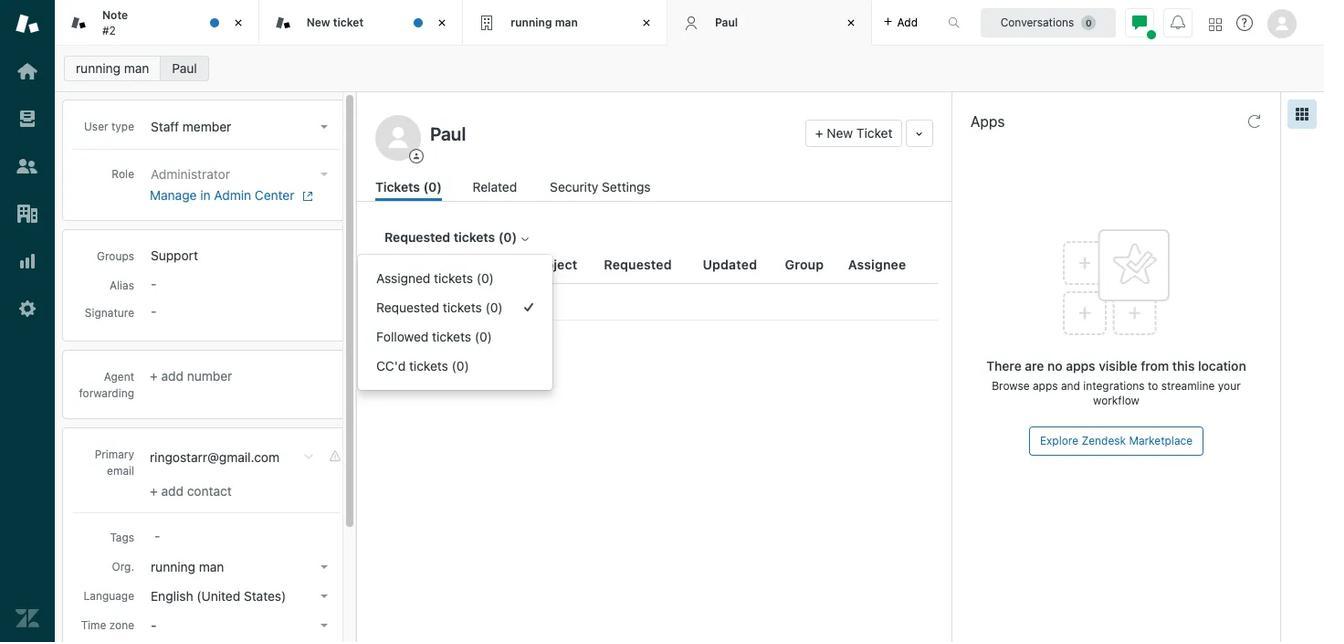 Task type: locate. For each thing, give the bounding box(es) containing it.
2 horizontal spatial man
[[555, 15, 578, 29]]

(0) right tickets
[[423, 179, 442, 195]]

visible
[[1099, 358, 1138, 374]]

arrow down image for staff member
[[321, 125, 328, 129]]

type
[[111, 120, 134, 133]]

paul up the staff member
[[172, 60, 197, 76]]

(0) for the cc'd tickets (0) link on the left bottom of the page
[[452, 358, 469, 374]]

0 horizontal spatial in
[[200, 187, 211, 203]]

requested tickets (0) down assigned tickets (0)
[[376, 300, 503, 315]]

arrow down image inside english (united states) button
[[321, 595, 328, 598]]

(0) down assigned tickets (0) link
[[486, 300, 503, 315]]

1 horizontal spatial new
[[827, 125, 853, 141]]

man inside tab
[[555, 15, 578, 29]]

2 arrow down image from the top
[[321, 565, 328, 569]]

subject
[[529, 256, 578, 272]]

grid
[[357, 247, 952, 642]]

- field
[[147, 526, 335, 546]]

tags
[[110, 531, 134, 544]]

(0) for assigned tickets (0) link
[[477, 270, 494, 286]]

2 arrow down image from the top
[[321, 624, 328, 628]]

new inside "+ new ticket" button
[[827, 125, 853, 141]]

0 horizontal spatial running
[[76, 60, 121, 76]]

apps
[[1066, 358, 1096, 374], [1033, 379, 1058, 393]]

arrow down image inside staff member button
[[321, 125, 328, 129]]

+ add contact
[[150, 483, 232, 499]]

running inside secondary element
[[76, 60, 121, 76]]

0 horizontal spatial new
[[307, 15, 330, 29]]

1 close image from the left
[[229, 14, 247, 32]]

man inside button
[[199, 559, 224, 575]]

customers image
[[16, 154, 39, 178]]

assignee
[[849, 256, 907, 272]]

None text field
[[425, 120, 798, 147]]

add for add number
[[161, 368, 184, 384]]

requested tickets (0) up status
[[385, 229, 517, 245]]

apps down no
[[1033, 379, 1058, 393]]

tickets (0)
[[375, 179, 442, 195]]

1 horizontal spatial this
[[1173, 358, 1195, 374]]

running man inside tab
[[511, 15, 578, 29]]

2 vertical spatial +
[[150, 483, 158, 499]]

paul
[[715, 15, 738, 29], [172, 60, 197, 76]]

running man for running man tab
[[511, 15, 578, 29]]

+ new ticket
[[816, 125, 893, 141]]

2 close image from the left
[[638, 14, 656, 32]]

org.
[[112, 560, 134, 574]]

are
[[1025, 358, 1045, 374]]

integrations
[[1084, 379, 1145, 393]]

running man
[[511, 15, 578, 29], [76, 60, 149, 76], [151, 559, 224, 575]]

1 vertical spatial requested
[[604, 256, 672, 272]]

2 vertical spatial running man
[[151, 559, 224, 575]]

man
[[555, 15, 578, 29], [124, 60, 149, 76], [199, 559, 224, 575]]

0 vertical spatial this
[[472, 293, 494, 309]]

user
[[84, 120, 108, 133]]

0 horizontal spatial ticket
[[385, 256, 424, 272]]

support
[[151, 248, 198, 263]]

group
[[785, 256, 824, 272]]

(0) up no tickets in this view
[[477, 270, 494, 286]]

1 vertical spatial paul
[[172, 60, 197, 76]]

1 horizontal spatial ticket
[[857, 125, 893, 141]]

1 vertical spatial arrow down image
[[321, 624, 328, 628]]

to
[[1148, 379, 1159, 393]]

1 horizontal spatial apps
[[1066, 358, 1096, 374]]

tickets down 'requested tickets (0)' link
[[432, 329, 471, 344]]

tickets down assigned tickets (0) link
[[443, 300, 482, 315]]

2 horizontal spatial running man
[[511, 15, 578, 29]]

agent forwarding
[[79, 370, 134, 400]]

0 vertical spatial add
[[898, 15, 918, 29]]

1 vertical spatial running
[[76, 60, 121, 76]]

running man link
[[64, 56, 161, 81]]

close image inside running man tab
[[638, 14, 656, 32]]

browse
[[992, 379, 1030, 393]]

center
[[255, 187, 295, 203]]

running for running man tab
[[511, 15, 552, 29]]

1 vertical spatial in
[[458, 293, 469, 309]]

explore zendesk marketplace button
[[1029, 427, 1204, 456]]

1 horizontal spatial close image
[[638, 14, 656, 32]]

add
[[898, 15, 918, 29], [161, 368, 184, 384], [161, 483, 184, 499]]

organizations image
[[16, 202, 39, 226]]

1 arrow down image from the top
[[321, 173, 328, 176]]

no
[[1048, 358, 1063, 374]]

1 vertical spatial add
[[161, 368, 184, 384]]

arrow down image for english (united states)
[[321, 595, 328, 598]]

running man button
[[145, 555, 335, 580]]

english
[[151, 588, 193, 604]]

agent
[[104, 370, 134, 384]]

0 vertical spatial man
[[555, 15, 578, 29]]

1 vertical spatial +
[[150, 368, 158, 384]]

2 horizontal spatial running
[[511, 15, 552, 29]]

cc'd tickets (0) link
[[358, 352, 552, 381]]

0 horizontal spatial close image
[[229, 14, 247, 32]]

0 horizontal spatial man
[[124, 60, 149, 76]]

requested tickets (0)
[[385, 229, 517, 245], [376, 300, 503, 315]]

streamline
[[1162, 379, 1215, 393]]

(0)
[[423, 179, 442, 195], [499, 229, 517, 245], [477, 270, 494, 286], [486, 300, 503, 315], [475, 329, 492, 344], [452, 358, 469, 374]]

arrow down image
[[321, 125, 328, 129], [321, 624, 328, 628]]

requested down settings
[[604, 256, 672, 272]]

1 horizontal spatial man
[[199, 559, 224, 575]]

running inside button
[[151, 559, 195, 575]]

(0) down followed tickets (0) link on the bottom left
[[452, 358, 469, 374]]

tickets for assigned tickets (0) link
[[434, 270, 473, 286]]

related
[[473, 179, 517, 195]]

english (united states) button
[[145, 584, 335, 609]]

conversations
[[1001, 15, 1075, 29]]

manage in admin center
[[150, 187, 295, 203]]

1 arrow down image from the top
[[321, 125, 328, 129]]

close image inside paul tab
[[842, 14, 860, 32]]

+ new ticket button
[[806, 120, 903, 147]]

0 horizontal spatial running man
[[76, 60, 149, 76]]

2 vertical spatial man
[[199, 559, 224, 575]]

1 horizontal spatial running man
[[151, 559, 224, 575]]

tickets for 'requested tickets (0)' link
[[443, 300, 482, 315]]

close image inside new ticket tab
[[433, 14, 452, 32]]

manage in admin center link
[[150, 187, 328, 204]]

new inside new ticket tab
[[307, 15, 330, 29]]

requested down assigned
[[376, 300, 440, 315]]

conversations button
[[981, 8, 1116, 37]]

signature
[[85, 306, 134, 320]]

running man inside button
[[151, 559, 224, 575]]

paul link
[[160, 56, 209, 81]]

0 vertical spatial running man
[[511, 15, 578, 29]]

tickets down assigned tickets (0)
[[416, 293, 455, 309]]

this inside there are no apps visible from this location browse apps and integrations to streamline your workflow
[[1173, 358, 1195, 374]]

2 vertical spatial requested
[[376, 300, 440, 315]]

arrow down image inside running man button
[[321, 565, 328, 569]]

man inside secondary element
[[124, 60, 149, 76]]

new ticket tab
[[259, 0, 463, 46]]

1 close image from the left
[[433, 14, 452, 32]]

2 vertical spatial arrow down image
[[321, 595, 328, 598]]

english (united states)
[[151, 588, 286, 604]]

0 vertical spatial new
[[307, 15, 330, 29]]

3 arrow down image from the top
[[321, 595, 328, 598]]

1 horizontal spatial paul
[[715, 15, 738, 29]]

0 horizontal spatial close image
[[433, 14, 452, 32]]

tickets up no tickets in this view
[[434, 270, 473, 286]]

0 horizontal spatial paul
[[172, 60, 197, 76]]

0 horizontal spatial this
[[472, 293, 494, 309]]

arrow down image inside - button
[[321, 624, 328, 628]]

apps up the and
[[1066, 358, 1096, 374]]

admin
[[214, 187, 251, 203]]

2 vertical spatial add
[[161, 483, 184, 499]]

this up streamline
[[1173, 358, 1195, 374]]

0 vertical spatial running
[[511, 15, 552, 29]]

+ for + add number
[[150, 368, 158, 384]]

running man tab
[[463, 0, 668, 46]]

0 vertical spatial ticket
[[857, 125, 893, 141]]

0 horizontal spatial apps
[[1033, 379, 1058, 393]]

1 vertical spatial new
[[827, 125, 853, 141]]

paul up secondary element on the top of the page
[[715, 15, 738, 29]]

assigned tickets (0)
[[376, 270, 494, 286]]

number
[[187, 368, 232, 384]]

button displays agent's chat status as online. image
[[1133, 15, 1147, 30]]

(0) down 'requested tickets (0)' link
[[475, 329, 492, 344]]

0 vertical spatial arrow down image
[[321, 125, 328, 129]]

close image inside tab
[[229, 14, 247, 32]]

new
[[307, 15, 330, 29], [827, 125, 853, 141]]

0 vertical spatial +
[[816, 125, 824, 141]]

cc'd
[[376, 358, 406, 374]]

arrow down image
[[321, 173, 328, 176], [321, 565, 328, 569], [321, 595, 328, 598]]

ticket
[[857, 125, 893, 141], [385, 256, 424, 272]]

requested up ticket status
[[385, 229, 451, 245]]

1 vertical spatial apps
[[1033, 379, 1058, 393]]

followed tickets (0) link
[[358, 322, 552, 352]]

tickets up status
[[454, 229, 495, 245]]

1 vertical spatial man
[[124, 60, 149, 76]]

1 horizontal spatial close image
[[842, 14, 860, 32]]

explore
[[1040, 434, 1079, 448]]

running man inside secondary element
[[76, 60, 149, 76]]

-
[[151, 618, 157, 633]]

1 vertical spatial arrow down image
[[321, 565, 328, 569]]

paul inside tab
[[715, 15, 738, 29]]

tabs tab list
[[55, 0, 929, 46]]

this left 'view'
[[472, 293, 494, 309]]

2 close image from the left
[[842, 14, 860, 32]]

time zone
[[81, 618, 134, 632]]

tab
[[55, 0, 259, 46]]

security
[[550, 179, 599, 195]]

requested
[[385, 229, 451, 245], [604, 256, 672, 272], [376, 300, 440, 315]]

0 vertical spatial paul
[[715, 15, 738, 29]]

1 horizontal spatial running
[[151, 559, 195, 575]]

+
[[816, 125, 824, 141], [150, 368, 158, 384], [150, 483, 158, 499]]

0 vertical spatial arrow down image
[[321, 173, 328, 176]]

1 vertical spatial this
[[1173, 358, 1195, 374]]

ticket
[[333, 15, 364, 29]]

grid containing ticket status
[[357, 247, 952, 642]]

close image
[[433, 14, 452, 32], [638, 14, 656, 32]]

running inside tab
[[511, 15, 552, 29]]

2 vertical spatial running
[[151, 559, 195, 575]]

1 vertical spatial ticket
[[385, 256, 424, 272]]

this
[[472, 293, 494, 309], [1173, 358, 1195, 374]]

in down assigned tickets (0)
[[458, 293, 469, 309]]

apps image
[[1295, 107, 1310, 122]]

arrow down image inside administrator button
[[321, 173, 328, 176]]

staff member button
[[145, 114, 335, 140]]

email
[[107, 464, 134, 478]]

close image
[[229, 14, 247, 32], [842, 14, 860, 32]]

tickets down followed tickets (0)
[[409, 358, 448, 374]]

in down administrator
[[200, 187, 211, 203]]

+ inside button
[[816, 125, 824, 141]]

running
[[511, 15, 552, 29], [76, 60, 121, 76], [151, 559, 195, 575]]

1 vertical spatial running man
[[76, 60, 149, 76]]

#2
[[102, 23, 116, 37]]

0 vertical spatial apps
[[1066, 358, 1096, 374]]

explore zendesk marketplace
[[1040, 434, 1193, 448]]



Task type: vqa. For each thing, say whether or not it's contained in the screenshot.
E.G. '+15551234567' Text Box on the top left
no



Task type: describe. For each thing, give the bounding box(es) containing it.
zendesk
[[1082, 434, 1126, 448]]

marketplace
[[1130, 434, 1193, 448]]

(0) for followed tickets (0) link on the bottom left
[[475, 329, 492, 344]]

main element
[[0, 0, 55, 642]]

zendesk products image
[[1210, 18, 1222, 31]]

related link
[[473, 177, 519, 201]]

settings
[[602, 179, 651, 195]]

followed tickets (0)
[[376, 329, 492, 344]]

(0) for 'requested tickets (0)' link
[[486, 300, 503, 315]]

views image
[[16, 107, 39, 131]]

0 vertical spatial in
[[200, 187, 211, 203]]

language
[[84, 589, 134, 603]]

zendesk support image
[[16, 12, 39, 36]]

zendesk image
[[16, 607, 39, 630]]

staff member
[[151, 119, 231, 134]]

groups
[[97, 249, 134, 263]]

requested inside grid
[[604, 256, 672, 272]]

add for add contact
[[161, 483, 184, 499]]

+ for + new ticket
[[816, 125, 824, 141]]

admin image
[[16, 297, 39, 321]]

arrow down image for running man
[[321, 565, 328, 569]]

tickets inside grid
[[416, 293, 455, 309]]

tickets for followed tickets (0) link on the bottom left
[[432, 329, 471, 344]]

apps
[[971, 113, 1005, 130]]

running for running man button
[[151, 559, 195, 575]]

cc'd tickets (0)
[[376, 358, 469, 374]]

- button
[[145, 613, 335, 639]]

(0) down related link
[[499, 229, 517, 245]]

member
[[183, 119, 231, 134]]

manage
[[150, 187, 197, 203]]

states)
[[244, 588, 286, 604]]

tickets
[[375, 179, 420, 195]]

role
[[112, 167, 134, 181]]

tickets for the cc'd tickets (0) link on the left bottom of the page
[[409, 358, 448, 374]]

get help image
[[1237, 15, 1253, 31]]

+ for + add contact
[[150, 483, 158, 499]]

1 horizontal spatial in
[[458, 293, 469, 309]]

reporting image
[[16, 249, 39, 273]]

assigned
[[376, 270, 431, 286]]

ticket status
[[385, 256, 467, 272]]

add button
[[872, 0, 929, 45]]

primary email
[[95, 448, 134, 478]]

no tickets in this view
[[396, 293, 524, 309]]

paul inside "link"
[[172, 60, 197, 76]]

note #2
[[102, 8, 128, 37]]

ticket inside button
[[857, 125, 893, 141]]

man for running man button
[[199, 559, 224, 575]]

notifications image
[[1171, 15, 1186, 30]]

user type
[[84, 120, 134, 133]]

and
[[1061, 379, 1081, 393]]

security settings link
[[550, 177, 656, 201]]

no
[[396, 293, 412, 309]]

man for running man tab
[[555, 15, 578, 29]]

location
[[1199, 358, 1247, 374]]

secondary element
[[55, 50, 1325, 87]]

there are no apps visible from this location browse apps and integrations to streamline your workflow
[[987, 358, 1247, 407]]

administrator
[[151, 166, 230, 182]]

get started image
[[16, 59, 39, 83]]

new ticket
[[307, 15, 364, 29]]

contact
[[187, 483, 232, 499]]

there
[[987, 358, 1022, 374]]

0 vertical spatial requested tickets (0)
[[385, 229, 517, 245]]

add inside dropdown button
[[898, 15, 918, 29]]

paul tab
[[668, 0, 872, 46]]

1 vertical spatial requested tickets (0)
[[376, 300, 503, 315]]

tab containing note
[[55, 0, 259, 46]]

primary
[[95, 448, 134, 461]]

(united
[[197, 588, 240, 604]]

ticket inside grid
[[385, 256, 424, 272]]

staff
[[151, 119, 179, 134]]

workflow
[[1094, 394, 1140, 407]]

updated
[[703, 256, 758, 272]]

administrator button
[[145, 162, 335, 187]]

running man for running man button
[[151, 559, 224, 575]]

followed
[[376, 329, 429, 344]]

time
[[81, 618, 106, 632]]

note
[[102, 8, 128, 22]]

your
[[1219, 379, 1241, 393]]

forwarding
[[79, 386, 134, 400]]

status
[[427, 256, 467, 272]]

0 vertical spatial requested
[[385, 229, 451, 245]]

+ add number
[[150, 368, 232, 384]]

tickets (0) link
[[375, 177, 442, 201]]

alias
[[110, 279, 134, 292]]

ringostarr@gmail.com
[[150, 449, 280, 465]]

zone
[[109, 618, 134, 632]]

security settings
[[550, 179, 651, 195]]

from
[[1141, 358, 1170, 374]]

requested tickets (0) link
[[358, 293, 552, 322]]

arrow down image for -
[[321, 624, 328, 628]]

view
[[497, 293, 524, 309]]

arrow down image for administrator
[[321, 173, 328, 176]]



